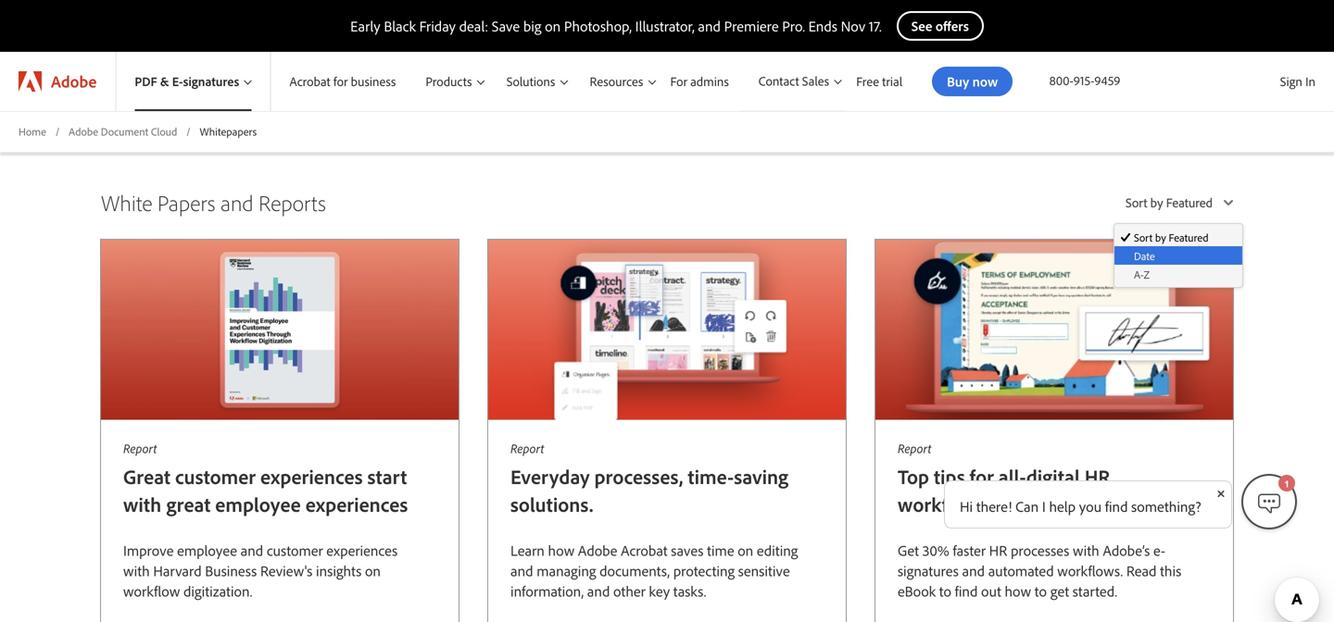 Task type: describe. For each thing, give the bounding box(es) containing it.
on for editing
[[738, 542, 754, 560]]

e-
[[1154, 542, 1166, 560]]

featured for sort by featured date a-z
[[1169, 231, 1209, 244]]

home link
[[19, 124, 46, 140]]

all-
[[999, 464, 1027, 490]]

acrobat inside learn how adobe acrobat saves time on editing and managing documents, protecting sensitive information, and other key tasks.
[[621, 542, 668, 560]]

employee inside improve employee and customer experiences with harvard business review's insights on workflow digitization.
[[177, 542, 237, 560]]

2 to from the left
[[1035, 582, 1047, 601]]

processes,
[[595, 464, 683, 490]]

save
[[492, 17, 520, 35]]

acrobat for business
[[290, 73, 396, 90]]

big
[[523, 17, 542, 35]]

saves
[[671, 542, 704, 560]]

this
[[1160, 562, 1182, 580]]

and inside get 30% faster hr processes with adobe's e- signatures and automated workflows. read this ebook to find out how to get started.
[[962, 562, 985, 580]]

documents,
[[600, 562, 670, 580]]

workflows. inside the report top tips for all-digital hr workflows.
[[898, 492, 993, 517]]

harvard
[[153, 562, 202, 580]]

adobe for adobe document cloud
[[69, 125, 98, 139]]

help
[[1049, 498, 1076, 516]]

hi there! can i help you find something?
[[960, 498, 1202, 516]]

0 vertical spatial experiences
[[260, 464, 363, 490]]

workflow
[[123, 582, 180, 601]]

by for sort by featured date a-z
[[1156, 231, 1167, 244]]

digital
[[1027, 464, 1080, 490]]

great
[[123, 464, 170, 490]]

business
[[351, 73, 396, 90]]

illustrator,
[[635, 17, 695, 35]]

learn how adobe acrobat saves time on editing and managing documents, protecting sensitive information, and other key tasks.
[[511, 542, 798, 601]]

time
[[707, 542, 734, 560]]

top tips for all-digital hr workflows. image
[[876, 240, 1233, 420]]

top
[[898, 464, 929, 490]]

hi
[[960, 498, 973, 516]]

featured for sort by featured
[[1167, 194, 1213, 211]]

0 vertical spatial find
[[1105, 498, 1128, 516]]

and down learn at the bottom left of page
[[511, 562, 533, 580]]

report great customer experiences start with great employee experiences
[[123, 441, 408, 517]]

everyday
[[511, 464, 590, 490]]

automated
[[989, 562, 1054, 580]]

adobe's
[[1103, 542, 1150, 560]]

faster
[[953, 542, 986, 560]]

processes
[[1011, 542, 1070, 560]]

free trial link
[[845, 52, 914, 111]]

how inside learn how adobe acrobat saves time on editing and managing documents, protecting sensitive information, and other key tasks.
[[548, 542, 575, 560]]

resources button
[[571, 52, 659, 111]]

white papers and reports
[[101, 188, 326, 217]]

&
[[160, 73, 169, 90]]

contact
[[759, 73, 799, 89]]

sales
[[802, 73, 829, 89]]

800-
[[1050, 72, 1074, 89]]

key
[[649, 582, 670, 601]]

report for great
[[123, 441, 157, 457]]

information,
[[511, 582, 584, 601]]

reports
[[259, 188, 326, 217]]

something?
[[1132, 498, 1202, 516]]

insights
[[316, 562, 362, 580]]

9459
[[1095, 72, 1121, 89]]

you
[[1079, 498, 1102, 516]]

admins
[[691, 73, 729, 90]]

customer inside improve employee and customer experiences with harvard business review's insights on workflow digitization.
[[267, 542, 323, 560]]

with for adobe's
[[1073, 542, 1100, 560]]

solutions
[[507, 73, 555, 90]]

sort by featured list box
[[1115, 228, 1243, 283]]

i
[[1042, 498, 1046, 516]]

free trial
[[857, 73, 903, 90]]

how inside get 30% faster hr processes with adobe's e- signatures and automated workflows. read this ebook to find out how to get started.
[[1005, 582, 1032, 601]]

tasks.
[[674, 582, 707, 601]]

for admins
[[670, 73, 729, 90]]

friday
[[419, 17, 456, 35]]

pdf & e-signatures
[[135, 73, 239, 90]]

time-
[[688, 464, 734, 490]]

for admins link
[[659, 52, 740, 111]]

premiere
[[724, 17, 779, 35]]

and left the other
[[587, 582, 610, 601]]

cloud
[[151, 125, 177, 139]]

sort by featured button
[[1126, 188, 1233, 218]]

ends
[[809, 17, 838, 35]]

black
[[384, 17, 416, 35]]

adobe document cloud
[[69, 125, 177, 139]]

papers
[[158, 188, 215, 217]]

sensitive
[[738, 562, 790, 580]]

started.
[[1073, 582, 1118, 601]]

adobe for adobe
[[51, 71, 97, 92]]

other
[[614, 582, 646, 601]]

nov
[[841, 17, 866, 35]]

improve
[[123, 542, 174, 560]]

adobe link
[[0, 52, 115, 111]]

start
[[368, 464, 407, 490]]

early black friday deal: save big on photoshop, illustrator, and premiere pro. ends nov 17.
[[350, 17, 882, 35]]

report top tips for all-digital hr workflows.
[[898, 441, 1111, 517]]

out
[[981, 582, 1002, 601]]

1 to from the left
[[940, 582, 952, 601]]

experiences inside improve employee and customer experiences with harvard business review's insights on workflow digitization.
[[326, 542, 398, 560]]



Task type: locate. For each thing, give the bounding box(es) containing it.
customer up review's
[[267, 542, 323, 560]]

report for top
[[898, 441, 932, 457]]

0 vertical spatial workflows.
[[898, 492, 993, 517]]

learn
[[511, 542, 545, 560]]

2 vertical spatial experiences
[[326, 542, 398, 560]]

editing
[[757, 542, 798, 560]]

by inside sort by featured date a-z
[[1156, 231, 1167, 244]]

sort inside dropdown button
[[1126, 194, 1148, 211]]

report for everyday
[[511, 441, 544, 457]]

1 report from the left
[[123, 441, 157, 457]]

workflows.
[[898, 492, 993, 517], [1058, 562, 1123, 580]]

800-915-9459
[[1050, 72, 1121, 89]]

experiences up insights
[[326, 542, 398, 560]]

experiences left 'start'
[[260, 464, 363, 490]]

1 vertical spatial for
[[970, 464, 994, 490]]

find right you
[[1105, 498, 1128, 516]]

workflows. inside get 30% faster hr processes with adobe's e- signatures and automated workflows. read this ebook to find out how to get started.
[[1058, 562, 1123, 580]]

how
[[548, 542, 575, 560], [1005, 582, 1032, 601]]

by inside sort by featured dropdown button
[[1151, 194, 1164, 211]]

workflows. down the tips
[[898, 492, 993, 517]]

get
[[1051, 582, 1070, 601]]

by down sort by featured
[[1156, 231, 1167, 244]]

1 vertical spatial adobe
[[69, 125, 98, 139]]

0 vertical spatial adobe
[[51, 71, 97, 92]]

home
[[19, 125, 46, 139]]

2 horizontal spatial report
[[898, 441, 932, 457]]

1 vertical spatial acrobat
[[621, 542, 668, 560]]

with
[[123, 492, 161, 517], [1073, 542, 1100, 560], [123, 562, 150, 580]]

1 vertical spatial on
[[738, 542, 754, 560]]

acrobat for business link
[[271, 52, 407, 111]]

0 vertical spatial for
[[334, 73, 348, 90]]

solutions.
[[511, 492, 593, 517]]

1 button
[[1242, 474, 1297, 530]]

0 vertical spatial how
[[548, 542, 575, 560]]

with down improve
[[123, 562, 150, 580]]

0 vertical spatial with
[[123, 492, 161, 517]]

saving
[[734, 464, 789, 490]]

and down faster
[[962, 562, 985, 580]]

signatures inside dropdown button
[[183, 73, 239, 90]]

0 horizontal spatial how
[[548, 542, 575, 560]]

featured down sort by featured dropdown button
[[1169, 231, 1209, 244]]

1 vertical spatial with
[[1073, 542, 1100, 560]]

0 horizontal spatial signatures
[[183, 73, 239, 90]]

review's
[[260, 562, 313, 580]]

experiences
[[260, 464, 363, 490], [306, 492, 408, 517], [326, 542, 398, 560]]

a-
[[1134, 268, 1144, 282]]

1 vertical spatial sort
[[1134, 231, 1153, 244]]

0 horizontal spatial workflows.
[[898, 492, 993, 517]]

customer inside report great customer experiences start with great employee experiences
[[175, 464, 256, 490]]

0 vertical spatial featured
[[1167, 194, 1213, 211]]

contact sales
[[759, 73, 829, 89]]

hr inside get 30% faster hr processes with adobe's e- signatures and automated workflows. read this ebook to find out how to get started.
[[989, 542, 1008, 560]]

pro.
[[782, 17, 805, 35]]

hr up you
[[1085, 464, 1111, 490]]

sort
[[1126, 194, 1148, 211], [1134, 231, 1153, 244]]

hr right faster
[[989, 542, 1008, 560]]

tips
[[934, 464, 965, 490]]

with down great
[[123, 492, 161, 517]]

and up business at the left bottom of the page
[[241, 542, 263, 560]]

employee
[[215, 492, 301, 517], [177, 542, 237, 560]]

digitization.
[[183, 582, 252, 601]]

there!
[[977, 498, 1012, 516]]

early
[[350, 17, 381, 35]]

30%
[[923, 542, 950, 560]]

workflows. up "started."
[[1058, 562, 1123, 580]]

adobe up adobe document cloud
[[51, 71, 97, 92]]

1 horizontal spatial for
[[970, 464, 994, 490]]

trial
[[882, 73, 903, 90]]

products
[[426, 73, 472, 90]]

white papers and reports element
[[71, 225, 1263, 623]]

3 report from the left
[[898, 441, 932, 457]]

ebook
[[898, 582, 936, 601]]

report everyday processes, time-saving solutions.
[[511, 441, 789, 517]]

0 horizontal spatial acrobat
[[290, 73, 331, 90]]

0 horizontal spatial hr
[[989, 542, 1008, 560]]

with inside improve employee and customer experiences with harvard business review's insights on workflow digitization.
[[123, 562, 150, 580]]

on for photoshop,
[[545, 17, 561, 35]]

0 vertical spatial signatures
[[183, 73, 239, 90]]

e-
[[172, 73, 183, 90]]

1 horizontal spatial how
[[1005, 582, 1032, 601]]

2 vertical spatial on
[[365, 562, 381, 580]]

in
[[1306, 73, 1316, 89]]

0 horizontal spatial to
[[940, 582, 952, 601]]

1 vertical spatial how
[[1005, 582, 1032, 601]]

report up everyday
[[511, 441, 544, 457]]

featured up the sort by featured list box
[[1167, 194, 1213, 211]]

on right time
[[738, 542, 754, 560]]

1 vertical spatial featured
[[1169, 231, 1209, 244]]

17.
[[869, 17, 882, 35]]

find inside get 30% faster hr processes with adobe's e- signatures and automated workflows. read this ebook to find out how to get started.
[[955, 582, 978, 601]]

resources
[[590, 73, 643, 90]]

employee up business at the left bottom of the page
[[177, 542, 237, 560]]

and right papers
[[221, 188, 254, 217]]

by for sort by featured
[[1151, 194, 1164, 211]]

to right ebook on the bottom of page
[[940, 582, 952, 601]]

white
[[101, 188, 152, 217]]

0 vertical spatial by
[[1151, 194, 1164, 211]]

on right insights
[[365, 562, 381, 580]]

1 horizontal spatial on
[[545, 17, 561, 35]]

1 vertical spatial find
[[955, 582, 978, 601]]

date
[[1134, 249, 1155, 263]]

1 vertical spatial by
[[1156, 231, 1167, 244]]

to left get
[[1035, 582, 1047, 601]]

featured inside dropdown button
[[1167, 194, 1213, 211]]

sort inside sort by featured date a-z
[[1134, 231, 1153, 244]]

1 horizontal spatial acrobat
[[621, 542, 668, 560]]

for
[[334, 73, 348, 90], [970, 464, 994, 490]]

featured inside sort by featured date a-z
[[1169, 231, 1209, 244]]

with inside get 30% faster hr processes with adobe's e- signatures and automated workflows. read this ebook to find out how to get started.
[[1073, 542, 1100, 560]]

sign
[[1281, 73, 1303, 89]]

solutions button
[[488, 52, 571, 111]]

adobe inside learn how adobe acrobat saves time on editing and managing documents, protecting sensitive information, and other key tasks.
[[578, 542, 618, 560]]

great
[[166, 492, 211, 517]]

pdf & e-signatures button
[[116, 52, 270, 111]]

0 horizontal spatial for
[[334, 73, 348, 90]]

2 horizontal spatial on
[[738, 542, 754, 560]]

915-
[[1074, 72, 1095, 89]]

2 report from the left
[[511, 441, 544, 457]]

1 horizontal spatial customer
[[267, 542, 323, 560]]

signatures inside get 30% faster hr processes with adobe's e- signatures and automated workflows. read this ebook to find out how to get started.
[[898, 562, 959, 580]]

on right big
[[545, 17, 561, 35]]

1
[[1285, 480, 1290, 490]]

acrobat inside acrobat for business link
[[290, 73, 331, 90]]

can
[[1016, 498, 1039, 516]]

with left adobe's
[[1073, 542, 1100, 560]]

0 vertical spatial on
[[545, 17, 561, 35]]

with for harvard
[[123, 562, 150, 580]]

on inside learn how adobe acrobat saves time on editing and managing documents, protecting sensitive information, and other key tasks.
[[738, 542, 754, 560]]

by up date
[[1151, 194, 1164, 211]]

0 horizontal spatial on
[[365, 562, 381, 580]]

contact sales button
[[740, 52, 845, 111]]

sign in button
[[1277, 66, 1320, 97]]

sort for sort by featured date a-z
[[1134, 231, 1153, 244]]

800-915-9459 link
[[1050, 72, 1121, 89]]

2 vertical spatial with
[[123, 562, 150, 580]]

for left 'business'
[[334, 73, 348, 90]]

0 vertical spatial hr
[[1085, 464, 1111, 490]]

and inside improve employee and customer experiences with harvard business review's insights on workflow digitization.
[[241, 542, 263, 560]]

report up great
[[123, 441, 157, 457]]

protecting
[[673, 562, 735, 580]]

featured
[[1167, 194, 1213, 211], [1169, 231, 1209, 244]]

sort by featured date a-z
[[1134, 231, 1209, 282]]

on inside improve employee and customer experiences with harvard business review's insights on workflow digitization.
[[365, 562, 381, 580]]

everyday processes, time-saving solutions. image
[[488, 240, 846, 420]]

for inside the report top tips for all-digital hr workflows.
[[970, 464, 994, 490]]

1 vertical spatial workflows.
[[1058, 562, 1123, 580]]

signatures right &
[[183, 73, 239, 90]]

1 horizontal spatial report
[[511, 441, 544, 457]]

1 vertical spatial hr
[[989, 542, 1008, 560]]

with for great
[[123, 492, 161, 517]]

sort by featured
[[1126, 194, 1213, 211]]

get 30% faster hr processes with adobe's e- signatures and automated workflows. read this ebook to find out how to get started.
[[898, 542, 1182, 601]]

report inside the report top tips for all-digital hr workflows.
[[898, 441, 932, 457]]

customer
[[175, 464, 256, 490], [267, 542, 323, 560]]

report up top
[[898, 441, 932, 457]]

employee inside report great customer experiences start with great employee experiences
[[215, 492, 301, 517]]

0 vertical spatial acrobat
[[290, 73, 331, 90]]

1 vertical spatial signatures
[[898, 562, 959, 580]]

adobe up managing
[[578, 542, 618, 560]]

sign in
[[1281, 73, 1316, 89]]

how down automated
[[1005, 582, 1032, 601]]

for
[[670, 73, 688, 90]]

signatures down the 30%
[[898, 562, 959, 580]]

report inside report great customer experiences start with great employee experiences
[[123, 441, 157, 457]]

0 vertical spatial customer
[[175, 464, 256, 490]]

for left all-
[[970, 464, 994, 490]]

adobe
[[51, 71, 97, 92], [69, 125, 98, 139], [578, 542, 618, 560]]

adobe document cloud link
[[69, 124, 177, 140]]

customer up great
[[175, 464, 256, 490]]

acrobat up documents,
[[621, 542, 668, 560]]

1 horizontal spatial to
[[1035, 582, 1047, 601]]

pdf
[[135, 73, 157, 90]]

improve employee and customer experiences with harvard business review's insights on workflow digitization.
[[123, 542, 398, 601]]

report inside report everyday processes, time-saving solutions.
[[511, 441, 544, 457]]

2 vertical spatial adobe
[[578, 542, 618, 560]]

deal:
[[459, 17, 488, 35]]

1 vertical spatial customer
[[267, 542, 323, 560]]

z
[[1144, 268, 1150, 282]]

0 horizontal spatial find
[[955, 582, 978, 601]]

sort for sort by featured
[[1126, 194, 1148, 211]]

0 horizontal spatial customer
[[175, 464, 256, 490]]

1 horizontal spatial hr
[[1085, 464, 1111, 490]]

report
[[123, 441, 157, 457], [511, 441, 544, 457], [898, 441, 932, 457]]

great customer experiences start with great employee experiences image
[[101, 240, 459, 420]]

and left the premiere at the top right of page
[[698, 17, 721, 35]]

0 horizontal spatial report
[[123, 441, 157, 457]]

document
[[101, 125, 148, 139]]

how up managing
[[548, 542, 575, 560]]

managing
[[537, 562, 596, 580]]

hr inside the report top tips for all-digital hr workflows.
[[1085, 464, 1111, 490]]

with inside report great customer experiences start with great employee experiences
[[123, 492, 161, 517]]

products button
[[407, 52, 488, 111]]

find left out
[[955, 582, 978, 601]]

employee up improve employee and customer experiences with harvard business review's insights on workflow digitization.
[[215, 492, 301, 517]]

1 vertical spatial employee
[[177, 542, 237, 560]]

0 vertical spatial employee
[[215, 492, 301, 517]]

experiences down 'start'
[[306, 492, 408, 517]]

adobe left document
[[69, 125, 98, 139]]

1 horizontal spatial workflows.
[[1058, 562, 1123, 580]]

get
[[898, 542, 919, 560]]

acrobat left 'business'
[[290, 73, 331, 90]]

and
[[698, 17, 721, 35], [221, 188, 254, 217], [241, 542, 263, 560], [511, 562, 533, 580], [962, 562, 985, 580], [587, 582, 610, 601]]

1 horizontal spatial find
[[1105, 498, 1128, 516]]

1 horizontal spatial signatures
[[898, 562, 959, 580]]

0 vertical spatial sort
[[1126, 194, 1148, 211]]

whitepapers
[[200, 125, 257, 139]]

1 vertical spatial experiences
[[306, 492, 408, 517]]



Task type: vqa. For each thing, say whether or not it's contained in the screenshot.
bottom plans
no



